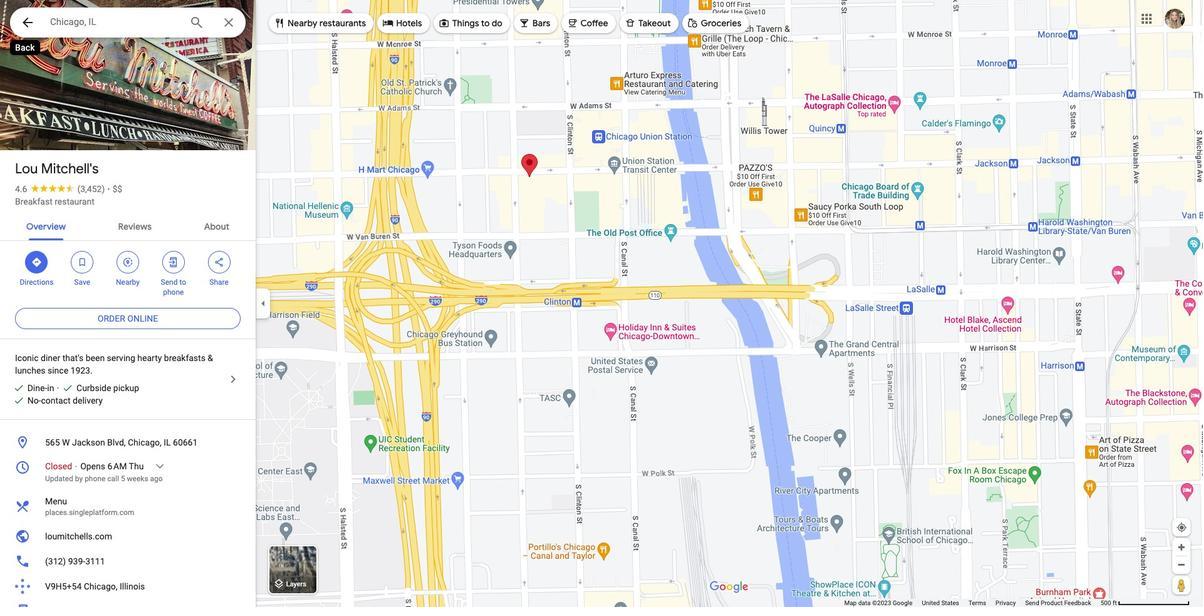 Task type: describe. For each thing, give the bounding box(es) containing it.

[[438, 16, 450, 30]]

privacy
[[996, 600, 1016, 607]]

restaurants
[[319, 18, 366, 29]]

phone for by
[[85, 475, 105, 484]]

lou mitchell's main content
[[0, 0, 256, 608]]

google account: michelle dermenjian  
(michelle.dermenjian@adept.ai) image
[[1165, 9, 1185, 29]]

hours image
[[15, 461, 30, 476]]

serves dine-in group
[[8, 382, 54, 395]]

serving
[[107, 353, 135, 363]]

565
[[45, 438, 60, 448]]

map
[[844, 600, 857, 607]]

privacy button
[[996, 600, 1016, 608]]

v9h5+54
[[45, 582, 82, 592]]

939-
[[68, 557, 85, 567]]

photo of lou mitchell's image
[[0, 0, 256, 171]]

 takeout
[[625, 16, 671, 30]]

weeks
[[127, 475, 148, 484]]

hearty
[[137, 353, 162, 363]]

layers
[[286, 581, 306, 589]]

send for send to phone
[[161, 278, 178, 287]]

price: moderate element
[[112, 184, 122, 194]]

overview
[[26, 221, 66, 232]]

4.6 stars image
[[27, 184, 77, 192]]

groceries
[[701, 18, 741, 29]]

online
[[127, 314, 158, 324]]

menu
[[45, 497, 67, 507]]

show street view coverage image
[[1172, 577, 1191, 595]]

3,200 photos
[[32, 124, 90, 136]]

breakfast restaurant button
[[15, 196, 94, 208]]

updated
[[45, 475, 73, 484]]

been
[[86, 353, 105, 363]]

order
[[98, 314, 125, 324]]

no-
[[27, 396, 41, 406]]

Chicago, IL field
[[10, 8, 246, 38]]

that's
[[62, 353, 84, 363]]


[[687, 16, 698, 30]]

data
[[858, 600, 871, 607]]

phone for to
[[163, 288, 184, 297]]

restaurant
[[55, 197, 94, 207]]

since
[[48, 366, 68, 376]]

to inside send to phone
[[179, 278, 186, 287]]

reviews
[[118, 221, 152, 232]]

about button
[[194, 211, 239, 241]]

1 vertical spatial chicago,
[[84, 582, 117, 592]]

closed ⋅ opens 6 am thu
[[45, 462, 144, 472]]

500 ft button
[[1101, 600, 1190, 607]]

565 w jackson blvd, chicago, il 60661
[[45, 438, 198, 448]]

3,200 photos button
[[9, 119, 95, 141]]

 nearby restaurants
[[274, 16, 366, 30]]

pickup
[[113, 384, 139, 394]]

⋅
[[74, 462, 78, 472]]

dine-
[[27, 384, 47, 394]]

things
[[452, 18, 479, 29]]

in
[[47, 384, 54, 394]]

60661
[[173, 438, 198, 448]]


[[274, 16, 285, 30]]

product
[[1041, 600, 1063, 607]]

united states button
[[922, 600, 959, 608]]

send product feedback button
[[1025, 600, 1091, 608]]

places.singleplatform.com
[[45, 509, 134, 518]]


[[77, 256, 88, 269]]


[[122, 256, 133, 269]]


[[213, 256, 225, 269]]

$$
[[112, 184, 122, 194]]

v9h5+54 chicago, illinois button
[[0, 575, 256, 600]]

none field inside chicago, il field
[[50, 14, 179, 29]]


[[625, 16, 636, 30]]

1 horizontal spatial chicago,
[[128, 438, 162, 448]]

coffee
[[581, 18, 608, 29]]

offers curbside pickup group
[[57, 382, 139, 395]]

menu places.singleplatform.com
[[45, 497, 134, 518]]

send for send product feedback
[[1025, 600, 1039, 607]]

collapse side panel image
[[256, 297, 270, 311]]

(312)
[[45, 557, 66, 567]]

zoom in image
[[1177, 543, 1186, 553]]

3,200
[[32, 124, 56, 136]]

loumitchells.com link
[[0, 525, 256, 550]]

united states
[[922, 600, 959, 607]]

terms
[[969, 600, 986, 607]]

illinois
[[120, 582, 145, 592]]



Task type: locate. For each thing, give the bounding box(es) containing it.
 groceries
[[687, 16, 741, 30]]

· $$
[[107, 184, 122, 194]]

 search field
[[10, 8, 246, 40]]

information for lou mitchell's region
[[0, 431, 256, 608]]

0 horizontal spatial phone
[[85, 475, 105, 484]]

call
[[107, 475, 119, 484]]

send down 
[[161, 278, 178, 287]]

footer
[[844, 600, 1101, 608]]

opens
[[80, 462, 105, 472]]

iconic
[[15, 353, 39, 363]]

send product feedback
[[1025, 600, 1091, 607]]

chicago,
[[128, 438, 162, 448], [84, 582, 117, 592]]

0 horizontal spatial send
[[161, 278, 178, 287]]

updated by phone call 5 weeks ago
[[45, 475, 163, 484]]

terms button
[[969, 600, 986, 608]]

0 horizontal spatial to
[[179, 278, 186, 287]]

 hotels
[[382, 16, 422, 30]]

nearby right 
[[288, 18, 317, 29]]

google maps element
[[0, 0, 1203, 608]]

3,452 reviews element
[[77, 184, 105, 194]]

contact
[[41, 396, 71, 406]]

chicago, down 3111
[[84, 582, 117, 592]]

· right in
[[57, 384, 59, 394]]

diner
[[41, 353, 60, 363]]

0 vertical spatial to
[[481, 18, 490, 29]]

footer inside google maps element
[[844, 600, 1101, 608]]

1 vertical spatial phone
[[85, 475, 105, 484]]

phone down closed ⋅ opens 6 am thu
[[85, 475, 105, 484]]

500 ft
[[1101, 600, 1117, 607]]

do
[[492, 18, 502, 29]]

ago
[[150, 475, 163, 484]]

(312) 939-3111 button
[[0, 550, 256, 575]]

5
[[121, 475, 125, 484]]

curbside
[[76, 384, 111, 394]]

blvd,
[[107, 438, 126, 448]]

500
[[1101, 600, 1111, 607]]

chicago, left "il"
[[128, 438, 162, 448]]

1 horizontal spatial phone
[[163, 288, 184, 297]]


[[519, 16, 530, 30]]

· inside offers curbside pickup group
[[57, 384, 59, 394]]

1 vertical spatial ·
[[57, 384, 59, 394]]

to inside the  things to do
[[481, 18, 490, 29]]

lou
[[15, 160, 38, 178]]

0 vertical spatial send
[[161, 278, 178, 287]]

send inside send product feedback button
[[1025, 600, 1039, 607]]

overview button
[[16, 211, 76, 241]]

jackson
[[72, 438, 105, 448]]

has no-contact delivery group
[[8, 395, 103, 407]]

iconic diner that's been serving hearty breakfasts & lunches since 1923.
[[15, 353, 213, 376]]

send lou mitchell's to your phone image
[[15, 605, 30, 608]]

· left price: moderate element
[[107, 184, 110, 194]]

lou mitchell's
[[15, 160, 99, 178]]

1923.
[[71, 366, 93, 376]]

4.6
[[15, 184, 27, 194]]

photos
[[59, 124, 90, 136]]

order online
[[98, 314, 158, 324]]

united
[[922, 600, 940, 607]]

show your location image
[[1176, 523, 1188, 534]]

6 am
[[107, 462, 127, 472]]

0 vertical spatial phone
[[163, 288, 184, 297]]

save
[[74, 278, 90, 287]]

show open hours for the week image
[[154, 461, 166, 472]]

google
[[893, 600, 913, 607]]

delivery
[[73, 396, 103, 406]]

 coffee
[[567, 16, 608, 30]]

phone inside information for lou mitchell's region
[[85, 475, 105, 484]]

1 horizontal spatial nearby
[[288, 18, 317, 29]]

nearby inside actions for lou mitchell's region
[[116, 278, 140, 287]]

(312) 939-3111
[[45, 557, 105, 567]]

hotels
[[396, 18, 422, 29]]

thu
[[129, 462, 144, 472]]

to
[[481, 18, 490, 29], [179, 278, 186, 287]]

lunches
[[15, 366, 45, 376]]

zoom out image
[[1177, 561, 1186, 570]]

ft
[[1113, 600, 1117, 607]]


[[382, 16, 394, 30]]

tab list inside google maps element
[[0, 211, 256, 241]]

directions
[[20, 278, 53, 287]]

w
[[62, 438, 70, 448]]

send to phone
[[161, 278, 186, 297]]

actions for lou mitchell's region
[[0, 241, 256, 304]]

 things to do
[[438, 16, 502, 30]]


[[567, 16, 578, 30]]

0 horizontal spatial ·
[[57, 384, 59, 394]]

·
[[107, 184, 110, 194], [57, 384, 59, 394]]

1 vertical spatial to
[[179, 278, 186, 287]]

0 horizontal spatial nearby
[[116, 278, 140, 287]]

1 horizontal spatial ·
[[107, 184, 110, 194]]

footer containing map data ©2023 google
[[844, 600, 1101, 608]]

by
[[75, 475, 83, 484]]

states
[[941, 600, 959, 607]]


[[20, 14, 35, 31]]

tab list containing overview
[[0, 211, 256, 241]]

no-contact delivery
[[27, 396, 103, 406]]

to left do
[[481, 18, 490, 29]]

reviews button
[[108, 211, 162, 241]]

dine-in
[[27, 384, 54, 394]]

· for ·
[[57, 384, 59, 394]]

mitchell's
[[41, 160, 99, 178]]

nearby down  in the left top of the page
[[116, 278, 140, 287]]

send left product
[[1025, 600, 1039, 607]]

0 vertical spatial nearby
[[288, 18, 317, 29]]

breakfast restaurant
[[15, 197, 94, 207]]

to left share
[[179, 278, 186, 287]]

map data ©2023 google
[[844, 600, 913, 607]]

send inside send to phone
[[161, 278, 178, 287]]

phone inside send to phone
[[163, 288, 184, 297]]

(3,452)
[[77, 184, 105, 194]]


[[168, 256, 179, 269]]

nearby inside the  nearby restaurants
[[288, 18, 317, 29]]

None field
[[50, 14, 179, 29]]

phone down 
[[163, 288, 184, 297]]

bars
[[533, 18, 550, 29]]

about
[[204, 221, 229, 232]]

0 vertical spatial ·
[[107, 184, 110, 194]]

feedback
[[1064, 600, 1091, 607]]

1 horizontal spatial send
[[1025, 600, 1039, 607]]

1 vertical spatial send
[[1025, 600, 1039, 607]]

· for · $$
[[107, 184, 110, 194]]

3111
[[85, 557, 105, 567]]

tab list
[[0, 211, 256, 241]]

breakfast
[[15, 197, 52, 207]]

 bars
[[519, 16, 550, 30]]

takeout
[[638, 18, 671, 29]]

order online link
[[15, 304, 241, 334]]

1 horizontal spatial to
[[481, 18, 490, 29]]

closed
[[45, 462, 72, 472]]

0 vertical spatial chicago,
[[128, 438, 162, 448]]

0 horizontal spatial chicago,
[[84, 582, 117, 592]]

1 vertical spatial nearby
[[116, 278, 140, 287]]


[[31, 256, 42, 269]]



Task type: vqa. For each thing, say whether or not it's contained in the screenshot.


